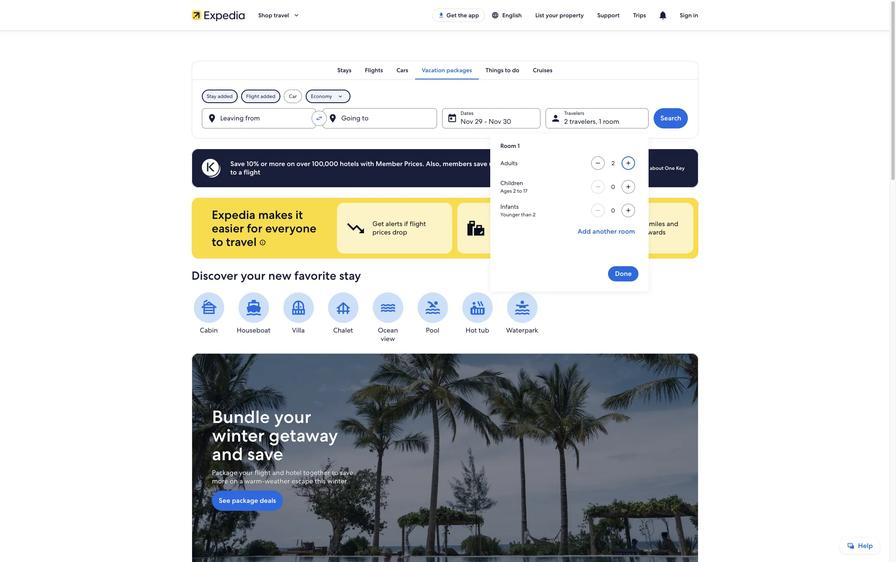 Task type: describe. For each thing, give the bounding box(es) containing it.
cruises
[[533, 66, 553, 74]]

vacation packages link
[[415, 61, 479, 79]]

stay added
[[207, 93, 233, 100]]

2 inside children ages 2 to 17
[[514, 188, 516, 194]]

economy
[[311, 93, 332, 100]]

packages
[[447, 66, 472, 74]]

travelers,
[[570, 117, 598, 126]]

bundle for your
[[212, 405, 270, 429]]

see package deals link
[[212, 491, 283, 511]]

3 out of 3 element
[[578, 203, 694, 254]]

ocean view
[[378, 326, 398, 343]]

key inside learn about one key link
[[677, 165, 685, 172]]

a right add
[[569, 159, 572, 168]]

more inside the bundle your winter getaway and save package your flight and hotel together to save more on a warm-weather escape this winter.
[[212, 477, 228, 486]]

list your property link
[[529, 8, 591, 23]]

ocean
[[378, 326, 398, 335]]

learn about one key link
[[633, 161, 689, 175]]

list
[[536, 11, 545, 19]]

infants
[[501, 203, 519, 210]]

save 10% or more on over 100,000 hotels with member prices. also, members save up to 30% when you add a hotel to a flight
[[231, 159, 590, 177]]

hotel inside save 10% or more on over 100,000 hotels with member prices. also, members save up to 30% when you add a hotel to a flight
[[574, 159, 590, 168]]

learn
[[636, 165, 649, 172]]

flight inside get alerts if flight prices drop
[[410, 219, 426, 228]]

1 horizontal spatial and
[[272, 468, 284, 477]]

more inside save 10% or more on over 100,000 hotels with member prices. also, members save up to 30% when you add a hotel to a flight
[[269, 159, 285, 168]]

flight inside the bundle your winter getaway and save package your flight and hotel together to save more on a warm-weather escape this winter.
[[255, 468, 271, 477]]

prices
[[373, 228, 391, 237]]

miles
[[649, 219, 665, 228]]

one inside earn airline miles and one key rewards
[[614, 228, 627, 237]]

save inside 'bundle flight + hotel to save'
[[493, 228, 507, 237]]

support
[[598, 11, 620, 19]]

get for get alerts if flight prices drop
[[373, 219, 384, 228]]

a left 10% at left top
[[239, 168, 242, 177]]

cabin
[[200, 326, 218, 335]]

10%
[[247, 159, 259, 168]]

hotel inside 'bundle flight + hotel to save'
[[540, 219, 556, 228]]

to right up
[[499, 159, 506, 168]]

sign in
[[680, 11, 699, 19]]

expedia makes it easier for everyone to travel
[[212, 207, 317, 249]]

easier
[[212, 221, 244, 236]]

save right this on the left bottom of page
[[340, 468, 353, 477]]

flights link
[[359, 61, 390, 79]]

vacation packages
[[422, 66, 472, 74]]

to inside children ages 2 to 17
[[518, 188, 522, 194]]

small image
[[492, 11, 499, 19]]

room inside 2 travelers, 1 room dropdown button
[[604, 117, 620, 126]]

travel inside 'dropdown button'
[[274, 11, 289, 19]]

a inside the bundle your winter getaway and save package your flight and hotel together to save more on a warm-weather escape this winter.
[[239, 477, 243, 486]]

download the app button image
[[438, 12, 445, 19]]

cruises link
[[527, 61, 560, 79]]

with
[[361, 159, 374, 168]]

add
[[555, 159, 567, 168]]

save up warm-
[[247, 443, 283, 466]]

if
[[404, 219, 408, 228]]

things
[[486, 66, 504, 74]]

search
[[661, 114, 682, 123]]

for
[[247, 221, 263, 236]]

to inside the bundle your winter getaway and save package your flight and hotel together to save more on a warm-weather escape this winter.
[[332, 468, 338, 477]]

things to do link
[[479, 61, 527, 79]]

deals
[[260, 496, 276, 505]]

houseboat
[[237, 326, 271, 335]]

together
[[303, 468, 330, 477]]

infants younger than 2
[[501, 203, 536, 218]]

bundle your winter getaway and save package your flight and hotel together to save more on a warm-weather escape this winter.
[[212, 405, 353, 486]]

everyone
[[266, 221, 317, 236]]

shop travel
[[258, 11, 289, 19]]

hotels
[[340, 159, 359, 168]]

discover your new favorite stay
[[192, 268, 361, 283]]

weather
[[265, 477, 290, 486]]

rewards
[[642, 228, 666, 237]]

see
[[219, 496, 230, 505]]

another
[[593, 227, 617, 236]]

2 travelers, 1 room button
[[546, 108, 649, 128]]

flight inside 'bundle flight + hotel to save'
[[517, 219, 533, 228]]

members
[[443, 159, 472, 168]]

2 nov from the left
[[489, 117, 502, 126]]

things to do
[[486, 66, 520, 74]]

member
[[376, 159, 403, 168]]

room
[[501, 142, 517, 150]]

to inside 'bundle flight + hotel to save'
[[558, 219, 564, 228]]

vacation
[[422, 66, 446, 74]]

added for stay added
[[218, 93, 233, 100]]

add another room button
[[575, 224, 639, 239]]

-
[[485, 117, 488, 126]]

nov 29 - nov 30
[[461, 117, 512, 126]]

bundle flight + hotel to save
[[493, 219, 564, 237]]

travel sale activities deals image
[[192, 353, 699, 562]]

airline
[[629, 219, 648, 228]]

search button
[[654, 108, 689, 128]]

houseboat button
[[236, 292, 271, 335]]

flight added
[[246, 93, 276, 100]]

your for discover
[[241, 268, 266, 283]]

warm-
[[245, 477, 265, 486]]

in
[[694, 11, 699, 19]]

shop
[[258, 11, 273, 19]]

and inside earn airline miles and one key rewards
[[667, 219, 679, 228]]

trips
[[634, 11, 647, 19]]

support link
[[591, 8, 627, 23]]

also,
[[426, 159, 441, 168]]

30%
[[507, 159, 521, 168]]

your for list
[[546, 11, 559, 19]]

xsmall image
[[260, 239, 266, 246]]

your for bundle
[[274, 405, 311, 429]]

2 inside infants younger than 2
[[533, 211, 536, 218]]

or
[[261, 159, 267, 168]]

favorite
[[295, 268, 337, 283]]

travel inside the expedia makes it easier for everyone to travel
[[226, 234, 257, 249]]

winter
[[212, 424, 265, 447]]

hot tub
[[466, 326, 490, 335]]

app
[[469, 11, 480, 19]]

economy button
[[306, 90, 351, 103]]

younger
[[501, 211, 520, 218]]



Task type: locate. For each thing, give the bounding box(es) containing it.
done button
[[609, 266, 639, 281]]

1 horizontal spatial nov
[[489, 117, 502, 126]]

0 horizontal spatial hotel
[[286, 468, 302, 477]]

0 horizontal spatial get
[[373, 219, 384, 228]]

flight left or
[[244, 168, 261, 177]]

added
[[218, 93, 233, 100], [261, 93, 276, 100]]

0 horizontal spatial and
[[212, 443, 243, 466]]

chalet button
[[326, 292, 361, 335]]

get the app link
[[433, 8, 485, 22]]

save
[[474, 159, 488, 168], [493, 228, 507, 237], [247, 443, 283, 466], [340, 468, 353, 477]]

2 vertical spatial 2
[[533, 211, 536, 218]]

on inside save 10% or more on over 100,000 hotels with member prices. also, members save up to 30% when you add a hotel to a flight
[[287, 159, 295, 168]]

2 out of 3 element
[[458, 203, 573, 254]]

stays
[[338, 66, 352, 74]]

1 horizontal spatial more
[[269, 159, 285, 168]]

0 vertical spatial travel
[[274, 11, 289, 19]]

save left up
[[474, 159, 488, 168]]

0 vertical spatial get
[[447, 11, 457, 19]]

package
[[212, 468, 237, 477]]

on
[[287, 159, 295, 168], [230, 477, 238, 486]]

trips link
[[627, 8, 653, 23]]

30
[[503, 117, 512, 126]]

to left do
[[505, 66, 511, 74]]

1 inside dropdown button
[[600, 117, 602, 126]]

villa
[[292, 326, 305, 335]]

0 horizontal spatial added
[[218, 93, 233, 100]]

1 vertical spatial more
[[212, 477, 228, 486]]

17
[[524, 188, 528, 194]]

flight up deals
[[255, 468, 271, 477]]

1 horizontal spatial on
[[287, 159, 295, 168]]

0 vertical spatial bundle
[[493, 219, 515, 228]]

hot tub button
[[460, 292, 495, 335]]

1 horizontal spatial hotel
[[540, 219, 556, 228]]

it
[[296, 207, 303, 222]]

ocean view button
[[371, 292, 406, 343]]

0 vertical spatial room
[[604, 117, 620, 126]]

on left warm-
[[230, 477, 238, 486]]

sign
[[680, 11, 692, 19]]

hot
[[466, 326, 477, 335]]

get right download the app button image
[[447, 11, 457, 19]]

cabin button
[[192, 292, 226, 335]]

2 horizontal spatial hotel
[[574, 159, 590, 168]]

1 horizontal spatial 2
[[533, 211, 536, 218]]

1 horizontal spatial travel
[[274, 11, 289, 19]]

added right stay
[[218, 93, 233, 100]]

1 nov from the left
[[461, 117, 474, 126]]

2 added from the left
[[261, 93, 276, 100]]

get alerts if flight prices drop
[[373, 219, 426, 237]]

learn about one key
[[636, 165, 685, 172]]

prices.
[[405, 159, 425, 168]]

more right or
[[269, 159, 285, 168]]

get left alerts
[[373, 219, 384, 228]]

english button
[[485, 8, 529, 23]]

1 vertical spatial 2
[[514, 188, 516, 194]]

2 inside dropdown button
[[565, 117, 568, 126]]

english
[[503, 11, 522, 19]]

to inside the expedia makes it easier for everyone to travel
[[212, 234, 223, 249]]

waterpark
[[507, 326, 539, 335]]

done
[[616, 269, 632, 278]]

key right about
[[677, 165, 685, 172]]

get for get the app
[[447, 11, 457, 19]]

get inside get alerts if flight prices drop
[[373, 219, 384, 228]]

room inside add another room button
[[619, 227, 636, 236]]

0 horizontal spatial key
[[629, 228, 640, 237]]

to down expedia
[[212, 234, 223, 249]]

0 horizontal spatial 1
[[518, 142, 520, 150]]

0 horizontal spatial nov
[[461, 117, 474, 126]]

alerts
[[386, 219, 403, 228]]

0 vertical spatial on
[[287, 159, 295, 168]]

flight right if
[[410, 219, 426, 228]]

0 horizontal spatial on
[[230, 477, 238, 486]]

1 right travelers, at the top of the page
[[600, 117, 602, 126]]

do
[[513, 66, 520, 74]]

flight inside save 10% or more on over 100,000 hotels with member prices. also, members save up to 30% when you add a hotel to a flight
[[244, 168, 261, 177]]

1 vertical spatial one
[[614, 228, 627, 237]]

more up see
[[212, 477, 228, 486]]

car
[[289, 93, 297, 100]]

1 vertical spatial travel
[[226, 234, 257, 249]]

1 vertical spatial 1
[[518, 142, 520, 150]]

key inside earn airline miles and one key rewards
[[629, 228, 640, 237]]

shop travel button
[[252, 5, 307, 25]]

chalet
[[334, 326, 353, 335]]

over
[[297, 159, 311, 168]]

travel left trailing icon
[[274, 11, 289, 19]]

1
[[600, 117, 602, 126], [518, 142, 520, 150]]

room
[[604, 117, 620, 126], [619, 227, 636, 236]]

save down younger
[[493, 228, 507, 237]]

nov 29 - nov 30 button
[[442, 108, 541, 128]]

save inside save 10% or more on over 100,000 hotels with member prices. also, members save up to 30% when you add a hotel to a flight
[[474, 159, 488, 168]]

and up package at the left
[[212, 443, 243, 466]]

2 horizontal spatial 2
[[565, 117, 568, 126]]

pool
[[426, 326, 440, 335]]

2 vertical spatial hotel
[[286, 468, 302, 477]]

bundle inside the bundle your winter getaway and save package your flight and hotel together to save more on a warm-weather escape this winter.
[[212, 405, 270, 429]]

0 horizontal spatial one
[[614, 228, 627, 237]]

1 horizontal spatial 1
[[600, 117, 602, 126]]

nov
[[461, 117, 474, 126], [489, 117, 502, 126]]

you
[[542, 159, 554, 168]]

0 vertical spatial hotel
[[574, 159, 590, 168]]

flight
[[246, 93, 259, 100]]

stays link
[[331, 61, 359, 79]]

than
[[522, 211, 532, 218]]

getaway
[[269, 424, 338, 447]]

1 vertical spatial bundle
[[212, 405, 270, 429]]

1 horizontal spatial added
[[261, 93, 276, 100]]

1 vertical spatial on
[[230, 477, 238, 486]]

makes
[[258, 207, 293, 222]]

hotel right add
[[574, 159, 590, 168]]

trailing image
[[293, 11, 300, 19]]

added right flight
[[261, 93, 276, 100]]

stay
[[340, 268, 361, 283]]

swap origin and destination values image
[[316, 115, 323, 122]]

on left over
[[287, 159, 295, 168]]

tab list containing stays
[[192, 61, 699, 79]]

2 vertical spatial and
[[272, 468, 284, 477]]

2 left travelers, at the top of the page
[[565, 117, 568, 126]]

1 horizontal spatial get
[[447, 11, 457, 19]]

0 vertical spatial one
[[665, 165, 675, 172]]

flight down than
[[517, 219, 533, 228]]

1 right room at the top right of the page
[[518, 142, 520, 150]]

0 vertical spatial more
[[269, 159, 285, 168]]

to right this on the left bottom of page
[[332, 468, 338, 477]]

when
[[523, 159, 540, 168]]

tab list inside bundle your winter getaway and save main content
[[192, 61, 699, 79]]

0 vertical spatial 1
[[600, 117, 602, 126]]

bundle inside 'bundle flight + hotel to save'
[[493, 219, 515, 228]]

0 horizontal spatial more
[[212, 477, 228, 486]]

1 vertical spatial room
[[619, 227, 636, 236]]

0 horizontal spatial travel
[[226, 234, 257, 249]]

1 horizontal spatial one
[[665, 165, 675, 172]]

children ages 2 to 17
[[501, 179, 528, 194]]

add another room
[[578, 227, 636, 236]]

0 vertical spatial and
[[667, 219, 679, 228]]

to right +
[[558, 219, 564, 228]]

and right warm-
[[272, 468, 284, 477]]

1 vertical spatial get
[[373, 219, 384, 228]]

and right the miles
[[667, 219, 679, 228]]

travel
[[274, 11, 289, 19], [226, 234, 257, 249]]

tab list
[[192, 61, 699, 79]]

0 horizontal spatial bundle
[[212, 405, 270, 429]]

nov right -
[[489, 117, 502, 126]]

hotel inside the bundle your winter getaway and save package your flight and hotel together to save more on a warm-weather escape this winter.
[[286, 468, 302, 477]]

hotel
[[574, 159, 590, 168], [540, 219, 556, 228], [286, 468, 302, 477]]

up
[[489, 159, 498, 168]]

waterpark button
[[505, 292, 540, 335]]

escape
[[292, 477, 313, 486]]

ages
[[501, 188, 512, 194]]

key right earn at right top
[[629, 228, 640, 237]]

expedia logo image
[[192, 9, 245, 21]]

to left 10% at left top
[[231, 168, 237, 177]]

pool button
[[416, 292, 450, 335]]

29
[[475, 117, 483, 126]]

2 right the ages on the right of the page
[[514, 188, 516, 194]]

travel left xsmall icon
[[226, 234, 257, 249]]

2 horizontal spatial and
[[667, 219, 679, 228]]

sign in button
[[674, 5, 706, 25]]

2 right than
[[533, 211, 536, 218]]

the
[[458, 11, 467, 19]]

communication center icon image
[[658, 10, 669, 20]]

winter.
[[327, 477, 348, 486]]

1 horizontal spatial bundle
[[493, 219, 515, 228]]

cars link
[[390, 61, 415, 79]]

hotel right +
[[540, 219, 556, 228]]

1 out of 3 element
[[337, 203, 453, 254]]

1 vertical spatial and
[[212, 443, 243, 466]]

cars
[[397, 66, 409, 74]]

flights
[[365, 66, 383, 74]]

0 vertical spatial 2
[[565, 117, 568, 126]]

1 vertical spatial hotel
[[540, 219, 556, 228]]

1 added from the left
[[218, 93, 233, 100]]

drop
[[393, 228, 407, 237]]

added for flight added
[[261, 93, 276, 100]]

key
[[677, 165, 685, 172], [629, 228, 640, 237]]

stay
[[207, 93, 217, 100]]

nov left 29
[[461, 117, 474, 126]]

on inside the bundle your winter getaway and save package your flight and hotel together to save more on a warm-weather escape this winter.
[[230, 477, 238, 486]]

more
[[269, 159, 285, 168], [212, 477, 228, 486]]

to left 17
[[518, 188, 522, 194]]

view
[[381, 334, 395, 343]]

list your property
[[536, 11, 584, 19]]

a
[[569, 159, 572, 168], [239, 168, 242, 177], [239, 477, 243, 486]]

flight
[[244, 168, 261, 177], [410, 219, 426, 228], [517, 219, 533, 228], [255, 468, 271, 477]]

hotel left together
[[286, 468, 302, 477]]

0 horizontal spatial 2
[[514, 188, 516, 194]]

bundle for flight
[[493, 219, 515, 228]]

bundle your winter getaway and save main content
[[0, 30, 891, 562]]

a left warm-
[[239, 477, 243, 486]]

to inside tab list
[[505, 66, 511, 74]]

1 horizontal spatial key
[[677, 165, 685, 172]]

tub
[[479, 326, 490, 335]]

1 vertical spatial key
[[629, 228, 640, 237]]

0 vertical spatial key
[[677, 165, 685, 172]]

2
[[565, 117, 568, 126], [514, 188, 516, 194], [533, 211, 536, 218]]

to
[[505, 66, 511, 74], [499, 159, 506, 168], [231, 168, 237, 177], [518, 188, 522, 194], [558, 219, 564, 228], [212, 234, 223, 249], [332, 468, 338, 477]]



Task type: vqa. For each thing, say whether or not it's contained in the screenshot.
show previous image for aki hong kong - mgallery
no



